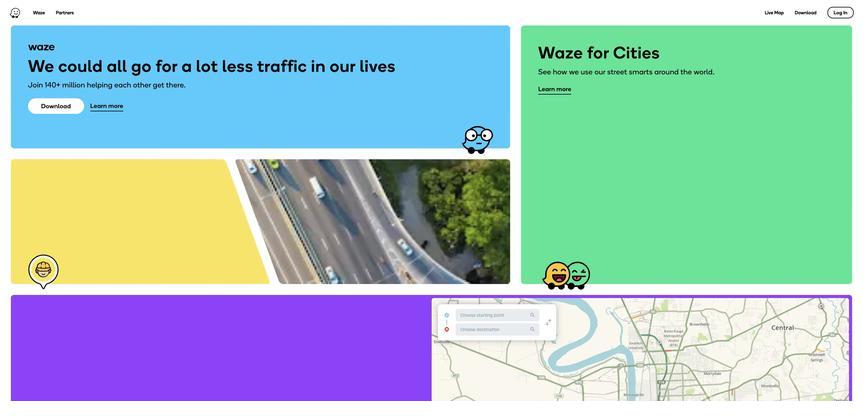 Task type: locate. For each thing, give the bounding box(es) containing it.
0 vertical spatial learn
[[539, 86, 556, 93]]

1 vertical spatial learn more link
[[90, 102, 123, 111]]

our right use
[[595, 67, 606, 76]]

the
[[681, 67, 693, 76]]

for
[[588, 43, 610, 63], [156, 56, 178, 76]]

1 horizontal spatial learn more
[[539, 86, 572, 93]]

learn more down join 140+ million helping each other get there.
[[90, 102, 123, 110]]

1 vertical spatial waze
[[539, 43, 584, 63]]

0 horizontal spatial learn more link
[[90, 102, 123, 111]]

1 vertical spatial more
[[108, 102, 123, 110]]

download link right 'map'
[[796, 10, 817, 16]]

download link
[[796, 10, 817, 16], [28, 99, 84, 114]]

0 vertical spatial learn more
[[539, 86, 572, 93]]

our right 'in'
[[330, 56, 356, 76]]

see how we use our street smarts around the world.
[[539, 67, 715, 76]]

download link down 140+
[[28, 99, 84, 114]]

street
[[608, 67, 628, 76]]

how
[[553, 67, 568, 76]]

million
[[62, 81, 85, 90]]

1 horizontal spatial waze
[[539, 43, 584, 63]]

learn more down the how
[[539, 86, 572, 93]]

download down 140+
[[41, 103, 71, 110]]

learn more
[[539, 86, 572, 93], [90, 102, 123, 110]]

0 horizontal spatial download
[[41, 103, 71, 110]]

live
[[766, 10, 774, 16]]

our
[[330, 56, 356, 76], [595, 67, 606, 76]]

in
[[311, 56, 326, 76]]

learn down see
[[539, 86, 556, 93]]

0 horizontal spatial waze
[[33, 10, 45, 16]]

1 horizontal spatial learn
[[539, 86, 556, 93]]

1 horizontal spatial our
[[595, 67, 606, 76]]

1 vertical spatial download
[[41, 103, 71, 110]]

1 horizontal spatial download
[[796, 10, 817, 16]]

log
[[835, 10, 843, 15]]

waze for cities
[[539, 43, 661, 63]]

learn
[[539, 86, 556, 93], [90, 102, 107, 110]]

0 vertical spatial download
[[796, 10, 817, 16]]

smarts
[[630, 67, 653, 76]]

waze link
[[33, 10, 45, 16]]

other
[[133, 81, 151, 90]]

learn more link down join 140+ million helping each other get there.
[[90, 102, 123, 111]]

0 vertical spatial waze
[[33, 10, 45, 16]]

map
[[775, 10, 785, 16]]

a
[[182, 56, 192, 76]]

1 horizontal spatial download link
[[796, 10, 817, 16]]

more
[[557, 86, 572, 93], [108, 102, 123, 110]]

0 vertical spatial more
[[557, 86, 572, 93]]

for left a
[[156, 56, 178, 76]]

1 vertical spatial learn more
[[90, 102, 123, 110]]

140+
[[45, 81, 60, 90]]

join
[[28, 81, 43, 90]]

1 vertical spatial learn
[[90, 102, 107, 110]]

more down the each
[[108, 102, 123, 110]]

learn more link
[[539, 85, 572, 94], [90, 102, 123, 111]]

0 vertical spatial learn more link
[[539, 85, 572, 94]]

0 horizontal spatial more
[[108, 102, 123, 110]]

1 horizontal spatial more
[[557, 86, 572, 93]]

learn for the bottom learn more "link"
[[90, 102, 107, 110]]

waze up the how
[[539, 43, 584, 63]]

0 horizontal spatial learn more
[[90, 102, 123, 110]]

waze right home image
[[33, 10, 45, 16]]

learn more link down the how
[[539, 85, 572, 94]]

log in link
[[828, 7, 855, 18]]

more down the how
[[557, 86, 572, 93]]

for up use
[[588, 43, 610, 63]]

live map link
[[766, 10, 785, 16]]

1 horizontal spatial learn more link
[[539, 85, 572, 94]]

see
[[539, 67, 552, 76]]

home image
[[9, 8, 21, 18]]

0 horizontal spatial download link
[[28, 99, 84, 114]]

learn down 'helping'
[[90, 102, 107, 110]]

download right 'map'
[[796, 10, 817, 16]]

download
[[796, 10, 817, 16], [41, 103, 71, 110]]

waze
[[33, 10, 45, 16], [539, 43, 584, 63]]

0 horizontal spatial learn
[[90, 102, 107, 110]]

1 horizontal spatial for
[[588, 43, 610, 63]]



Task type: describe. For each thing, give the bounding box(es) containing it.
waze for waze for cities
[[539, 43, 584, 63]]

join 140+ million helping each other get there.
[[28, 81, 186, 90]]

could
[[58, 56, 103, 76]]

0 horizontal spatial for
[[156, 56, 178, 76]]

helping
[[87, 81, 113, 90]]

cities
[[614, 43, 661, 63]]

all
[[107, 56, 127, 76]]

log in
[[835, 10, 848, 15]]

lives
[[360, 56, 396, 76]]

live map
[[766, 10, 785, 16]]

use
[[581, 67, 593, 76]]

learn for the top learn more "link"
[[539, 86, 556, 93]]

lot
[[196, 56, 218, 76]]

in
[[844, 10, 848, 15]]

we
[[28, 56, 54, 76]]

we could all go for a lot less traffic in our lives
[[28, 56, 396, 76]]

waze for waze link
[[33, 10, 45, 16]]

1 vertical spatial download link
[[28, 99, 84, 114]]

there.
[[166, 81, 186, 90]]

we
[[570, 67, 580, 76]]

partners link
[[56, 10, 74, 16]]

go
[[131, 56, 152, 76]]

around
[[655, 67, 680, 76]]

0 vertical spatial download link
[[796, 10, 817, 16]]

world.
[[694, 67, 715, 76]]

each
[[114, 81, 131, 90]]

less
[[222, 56, 254, 76]]

get
[[153, 81, 164, 90]]

traffic
[[257, 56, 307, 76]]

partners
[[56, 10, 74, 16]]

0 horizontal spatial our
[[330, 56, 356, 76]]



Task type: vqa. For each thing, say whether or not it's contained in the screenshot.
1st No unread posts image from the bottom
no



